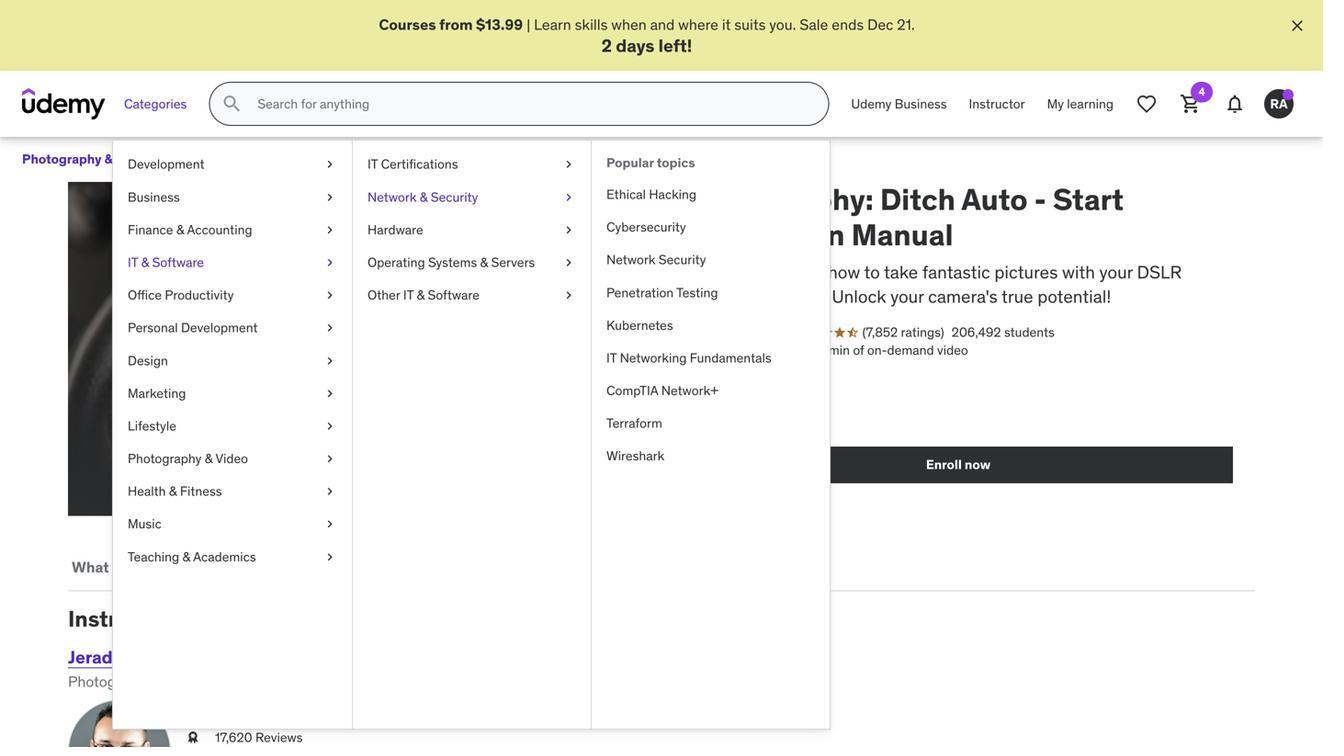 Task type: locate. For each thing, give the bounding box(es) containing it.
1 vertical spatial reviews
[[255, 729, 303, 746]]

1 vertical spatial photography & video
[[128, 450, 248, 467]]

xsmall image inside lifestyle link
[[323, 417, 337, 435]]

online
[[257, 672, 300, 691]]

finance & accounting link
[[113, 214, 352, 246]]

& inside 'link'
[[169, 483, 177, 500]]

your
[[1099, 261, 1133, 283], [891, 285, 924, 307]]

1 vertical spatial security
[[659, 251, 706, 268]]

popular
[[606, 155, 654, 171]]

testing
[[676, 284, 718, 301]]

software
[[152, 254, 204, 271], [428, 287, 480, 303]]

0 horizontal spatial instructor
[[68, 605, 173, 633]]

xsmall image inside design link
[[323, 352, 337, 370]]

it & software
[[128, 254, 204, 271]]

xsmall image inside development link
[[323, 155, 337, 173]]

4hr
[[794, 342, 813, 358]]

1 vertical spatial network
[[606, 251, 656, 268]]

to
[[864, 261, 880, 283]]

kubernetes
[[606, 317, 673, 333]]

software up office productivity on the left top of page
[[152, 254, 204, 271]]

development down 'office productivity' link
[[181, 319, 258, 336]]

4
[[1199, 85, 1205, 99]]

xsmall image inside music link
[[323, 515, 337, 533]]

it certifications link
[[353, 148, 591, 181]]

network up 'hardware'
[[368, 189, 417, 205]]

teaching
[[128, 548, 179, 565]]

xsmall image inside health & fitness 'link'
[[323, 483, 337, 501]]

photography & video link
[[22, 148, 150, 171], [113, 442, 352, 475]]

auto down the shooting
[[729, 261, 766, 283]]

1 vertical spatial auto
[[729, 261, 766, 283]]

xsmall image for music
[[323, 515, 337, 533]]

0 vertical spatial in
[[819, 216, 845, 253]]

1 horizontal spatial network
[[606, 251, 656, 268]]

course language image
[[684, 394, 698, 409]]

learn up manual.
[[785, 261, 824, 283]]

1 horizontal spatial photography link
[[274, 148, 353, 171]]

0 horizontal spatial security
[[431, 189, 478, 205]]

penetration
[[606, 284, 674, 301]]

xsmall image inside it & software link
[[323, 254, 337, 272]]

instructor
[[969, 95, 1025, 112], [68, 605, 173, 633]]

manual
[[851, 216, 953, 253]]

1 vertical spatial business
[[128, 189, 180, 205]]

on-
[[867, 342, 887, 358]]

network & security link
[[353, 181, 591, 214]]

networking
[[620, 350, 687, 366]]

network up penetration
[[606, 251, 656, 268]]

popular topics
[[606, 155, 695, 171]]

sale
[[800, 15, 828, 34]]

xsmall image inside 'office productivity' link
[[323, 286, 337, 304]]

ditch up testing
[[684, 261, 725, 283]]

xsmall image for hardware
[[561, 221, 576, 239]]

0 horizontal spatial business
[[128, 189, 180, 205]]

xsmall image inside personal development link
[[323, 319, 337, 337]]

1 vertical spatial ditch
[[684, 261, 725, 283]]

xsmall image for other it & software
[[561, 286, 576, 304]]

ditch up take at the top of page
[[880, 181, 956, 218]]

1 horizontal spatial ditch
[[880, 181, 956, 218]]

it & software link
[[113, 246, 352, 279]]

0 vertical spatial network
[[368, 189, 417, 205]]

learn inside what you'll learn button
[[153, 558, 188, 576]]

now
[[965, 456, 991, 473]]

xsmall image for teaching & academics
[[323, 548, 337, 566]]

camera's
[[928, 285, 998, 307]]

21.
[[897, 15, 915, 34]]

xsmall image for personal development
[[323, 319, 337, 337]]

designer,
[[192, 672, 254, 691]]

0 horizontal spatial network
[[368, 189, 417, 205]]

0 vertical spatial business
[[895, 95, 947, 112]]

0 vertical spatial photography & video link
[[22, 148, 150, 171]]

0 vertical spatial security
[[431, 189, 478, 205]]

1 horizontal spatial in
[[819, 216, 845, 253]]

lifestyle link
[[113, 410, 352, 442]]

instructor left my
[[969, 95, 1025, 112]]

xsmall image
[[154, 153, 169, 167], [323, 155, 337, 173], [323, 188, 337, 206], [323, 221, 337, 239], [561, 221, 576, 239], [561, 254, 576, 272], [561, 286, 576, 304], [323, 319, 337, 337], [323, 352, 337, 370], [323, 417, 337, 435], [323, 450, 337, 468], [323, 483, 337, 501], [323, 515, 337, 533], [323, 548, 337, 566]]

xsmall image inside network & security link
[[561, 188, 576, 206]]

hacking
[[649, 186, 697, 203]]

preview this course button
[[68, 182, 662, 516]]

office productivity
[[128, 287, 234, 303]]

reviews down this
[[340, 558, 398, 576]]

operating systems & servers
[[368, 254, 535, 271]]

0 vertical spatial learn
[[785, 261, 824, 283]]

1 vertical spatial software
[[428, 287, 480, 303]]

1 vertical spatial photography & video link
[[113, 442, 352, 475]]

content
[[263, 558, 318, 576]]

in
[[819, 216, 845, 253], [749, 285, 763, 307]]

students
[[1004, 324, 1055, 340]]

0 horizontal spatial photography link
[[172, 148, 252, 171]]

your right the with on the right of the page
[[1099, 261, 1133, 283]]

development link
[[113, 148, 352, 181]]

security inside network security link
[[659, 251, 706, 268]]

auto left -
[[961, 181, 1028, 218]]

-
[[1034, 181, 1047, 218]]

it for it networking fundamentals
[[606, 350, 617, 366]]

ditch
[[880, 181, 956, 218], [684, 261, 725, 283]]

instructor up hill
[[68, 605, 173, 633]]

photography & video link up fitness
[[113, 442, 352, 475]]

lifestyle
[[128, 418, 176, 434]]

1 horizontal spatial auto
[[961, 181, 1028, 218]]

personal development
[[128, 319, 258, 336]]

1 horizontal spatial software
[[428, 287, 480, 303]]

0 horizontal spatial software
[[152, 254, 204, 271]]

office productivity link
[[113, 279, 352, 312]]

41min
[[817, 342, 850, 358]]

network for network & security
[[368, 189, 417, 205]]

in up how
[[819, 216, 845, 253]]

in left manual.
[[749, 285, 763, 307]]

0 horizontal spatial ditch
[[684, 261, 725, 283]]

reviews
[[340, 558, 398, 576], [255, 729, 303, 746]]

0 horizontal spatial learn
[[153, 558, 188, 576]]

fundamentals
[[690, 350, 772, 366]]

0 vertical spatial ditch
[[880, 181, 956, 218]]

xsmall image inside it certifications link
[[561, 155, 576, 173]]

enroll now
[[926, 456, 991, 473]]

your down take at the top of page
[[891, 285, 924, 307]]

xsmall image inside operating systems & servers link
[[561, 254, 576, 272]]

penetration testing
[[606, 284, 718, 301]]

comptia
[[606, 382, 658, 399]]

& up manual.
[[770, 261, 781, 283]]

and
[[650, 15, 675, 34]]

ethical hacking
[[606, 186, 697, 203]]

learn inside photography: ditch auto - start shooting in manual ditch auto & learn how to take fantastic pictures with your dslr camera in manual. unlock your camera's true potential!
[[785, 261, 824, 283]]

courses
[[379, 15, 436, 34]]

english down '4hr'
[[785, 393, 827, 410]]

1 vertical spatial learn
[[153, 558, 188, 576]]

0 vertical spatial photography & video
[[22, 151, 150, 167]]

video down the categories 'dropdown button'
[[115, 151, 150, 167]]

security up testing
[[659, 251, 706, 268]]

network+
[[661, 382, 718, 399]]

video down lifestyle link
[[215, 450, 248, 467]]

ethical hacking link
[[592, 178, 830, 211]]

it up comptia
[[606, 350, 617, 366]]

productivity
[[165, 287, 234, 303]]

security down it certifications link
[[431, 189, 478, 205]]

1 horizontal spatial instructor
[[969, 95, 1025, 112]]

1 vertical spatial instructor
[[68, 605, 173, 633]]

finance & accounting
[[128, 221, 252, 238]]

& right teaching at the bottom of page
[[182, 548, 190, 565]]

it up office
[[128, 254, 138, 271]]

xsmall image inside business link
[[323, 188, 337, 206]]

xsmall image
[[561, 155, 576, 173], [561, 188, 576, 206], [323, 254, 337, 272], [323, 286, 337, 304], [323, 384, 337, 402], [186, 729, 200, 747]]

auto
[[961, 181, 1028, 218], [729, 261, 766, 283]]

network
[[368, 189, 417, 205], [606, 251, 656, 268]]

1 horizontal spatial video
[[215, 450, 248, 467]]

network for network security
[[606, 251, 656, 268]]

1 horizontal spatial english
[[785, 393, 827, 410]]

photography
[[22, 151, 102, 167], [172, 151, 252, 167], [274, 151, 353, 167], [128, 450, 202, 467]]

xsmall image for marketing
[[323, 384, 337, 402]]

learn right you'll
[[153, 558, 188, 576]]

xsmall image for design
[[323, 352, 337, 370]]

photography,
[[68, 672, 155, 691]]

xsmall image inside finance & accounting link
[[323, 221, 337, 239]]

photography & video up health & fitness
[[128, 450, 248, 467]]

where
[[678, 15, 719, 34]]

xsmall image inside teaching & academics link
[[323, 548, 337, 566]]

& right health
[[169, 483, 177, 500]]

1 horizontal spatial security
[[659, 251, 706, 268]]

206,492 students 4hr 41min of on-demand video
[[794, 324, 1055, 358]]

1 vertical spatial your
[[891, 285, 924, 307]]

english right 'course language' image
[[706, 393, 748, 410]]

& down certifications
[[420, 189, 428, 205]]

reviews inside button
[[340, 558, 398, 576]]

father
[[435, 672, 478, 691]]

1 vertical spatial in
[[749, 285, 763, 307]]

xsmall image inside hardware link
[[561, 221, 576, 239]]

it
[[368, 156, 378, 172], [128, 254, 138, 271], [403, 287, 414, 303], [606, 350, 617, 366]]

video
[[115, 151, 150, 167], [215, 450, 248, 467]]

1 horizontal spatial learn
[[785, 261, 824, 283]]

0 vertical spatial reviews
[[340, 558, 398, 576]]

0 horizontal spatial auto
[[729, 261, 766, 283]]

cybersecurity link
[[592, 211, 830, 244]]

business right udemy
[[895, 95, 947, 112]]

xsmall image inside other it & software link
[[561, 286, 576, 304]]

0 vertical spatial video
[[115, 151, 150, 167]]

categories button
[[113, 82, 198, 126]]

0 vertical spatial software
[[152, 254, 204, 271]]

xsmall image for business
[[323, 188, 337, 206]]

photography & video down udemy image
[[22, 151, 150, 167]]

0 horizontal spatial reviews
[[255, 729, 303, 746]]

photography & video link down udemy image
[[22, 148, 150, 171]]

learning
[[1067, 95, 1114, 112]]

it networking fundamentals link
[[592, 342, 830, 375]]

reviews right 17,620
[[255, 729, 303, 746]]

software down systems
[[428, 287, 480, 303]]

1 vertical spatial development
[[181, 319, 258, 336]]

0 horizontal spatial video
[[115, 151, 150, 167]]

0 vertical spatial auto
[[961, 181, 1028, 218]]

health & fitness
[[128, 483, 222, 500]]

xsmall image inside marketing link
[[323, 384, 337, 402]]

business up finance
[[128, 189, 180, 205]]

2 photography link from the left
[[274, 148, 353, 171]]

it left certifications
[[368, 156, 378, 172]]

1 vertical spatial video
[[215, 450, 248, 467]]

0 horizontal spatial english
[[706, 393, 748, 410]]

you have alerts image
[[1283, 89, 1294, 100]]

1 horizontal spatial your
[[1099, 261, 1133, 283]]

1 horizontal spatial reviews
[[340, 558, 398, 576]]

you.
[[769, 15, 796, 34]]

1 photography link from the left
[[172, 148, 252, 171]]

development down the categories 'dropdown button'
[[128, 156, 205, 172]]



Task type: vqa. For each thing, say whether or not it's contained in the screenshot.
'Teaching'
yes



Task type: describe. For each thing, give the bounding box(es) containing it.
pictures
[[995, 261, 1058, 283]]

academics
[[193, 548, 256, 565]]

xsmall image for lifestyle
[[323, 417, 337, 435]]

shooting
[[684, 216, 812, 253]]

personal development link
[[113, 312, 352, 344]]

xsmall image for network & security
[[561, 188, 576, 206]]

marketer,
[[303, 672, 365, 691]]

my learning
[[1047, 95, 1114, 112]]

xsmall image for operating systems & servers
[[561, 254, 576, 272]]

teaching & academics link
[[113, 541, 352, 573]]

design link
[[113, 344, 352, 377]]

ends
[[832, 15, 864, 34]]

& left servers
[[480, 254, 488, 271]]

jerad hill photography, web designer, online marketer, husband, father
[[68, 646, 478, 691]]

systems
[[428, 254, 477, 271]]

(7,852 ratings)
[[862, 324, 944, 340]]

17,620
[[215, 729, 252, 746]]

& up fitness
[[205, 450, 213, 467]]

learn
[[534, 15, 571, 34]]

marketing link
[[113, 377, 352, 410]]

wireshark link
[[592, 440, 830, 473]]

xsmall image for it & software
[[323, 254, 337, 272]]

you'll
[[112, 558, 150, 576]]

fitness
[[180, 483, 222, 500]]

when
[[611, 15, 647, 34]]

dslr
[[1137, 261, 1182, 283]]

what you'll learn button
[[68, 545, 192, 589]]

music
[[128, 516, 162, 532]]

ra
[[1270, 95, 1288, 112]]

Search for anything text field
[[254, 88, 806, 120]]

video
[[937, 342, 968, 358]]

network & security
[[368, 189, 478, 205]]

206,492
[[952, 324, 1001, 340]]

2
[[601, 34, 612, 56]]

from
[[439, 15, 473, 34]]

personal
[[128, 319, 178, 336]]

xsmall image for development
[[323, 155, 337, 173]]

suits
[[734, 15, 766, 34]]

topics
[[657, 155, 695, 171]]

1 english from the left
[[706, 393, 748, 410]]

0 horizontal spatial your
[[891, 285, 924, 307]]

manual.
[[767, 285, 828, 307]]

& down udemy image
[[104, 151, 113, 167]]

& inside photography: ditch auto - start shooting in manual ditch auto & learn how to take fantastic pictures with your dslr camera in manual. unlock your camera's true potential!
[[770, 261, 781, 283]]

& up office
[[141, 254, 149, 271]]

xsmall image for health & fitness
[[323, 483, 337, 501]]

|
[[527, 15, 530, 34]]

network security
[[606, 251, 706, 268]]

start
[[1053, 181, 1124, 218]]

course content button
[[207, 545, 321, 589]]

it for it certifications
[[368, 156, 378, 172]]

what
[[72, 558, 109, 576]]

0 vertical spatial development
[[128, 156, 205, 172]]

of
[[853, 342, 864, 358]]

notifications image
[[1224, 93, 1246, 115]]

enroll now button
[[684, 446, 1233, 483]]

design
[[128, 352, 168, 369]]

with
[[1062, 261, 1095, 283]]

17,620 reviews
[[215, 729, 303, 746]]

0 vertical spatial your
[[1099, 261, 1133, 283]]

accounting
[[187, 221, 252, 238]]

close image
[[1288, 17, 1307, 35]]

health & fitness link
[[113, 475, 352, 508]]

xsmall image for finance & accounting
[[323, 221, 337, 239]]

it right other
[[403, 287, 414, 303]]

music link
[[113, 508, 352, 541]]

true
[[1002, 285, 1033, 307]]

course
[[386, 483, 433, 501]]

take
[[884, 261, 918, 283]]

course
[[210, 558, 260, 576]]

submit search image
[[221, 93, 243, 115]]

jerad hill link
[[68, 646, 144, 668]]

it for it & software
[[128, 254, 138, 271]]

fantastic
[[922, 261, 990, 283]]

0 vertical spatial instructor
[[969, 95, 1025, 112]]

penetration testing link
[[592, 276, 830, 309]]

photography: ditch auto - start shooting in manual ditch auto & learn how to take fantastic pictures with your dslr camera in manual. unlock your camera's true potential!
[[684, 181, 1182, 307]]

marketing
[[128, 385, 186, 401]]

business link
[[113, 181, 352, 214]]

my
[[1047, 95, 1064, 112]]

this
[[356, 483, 382, 501]]

wishlist image
[[1136, 93, 1158, 115]]

camera
[[684, 285, 745, 307]]

network & security element
[[591, 141, 830, 729]]

left!
[[658, 34, 692, 56]]

cybersecurity
[[606, 219, 686, 235]]

xsmall image for photography & video
[[323, 450, 337, 468]]

terraform
[[606, 415, 662, 432]]

1 horizontal spatial business
[[895, 95, 947, 112]]

photography:
[[684, 181, 874, 218]]

preview
[[296, 483, 352, 501]]

photography & video inside "link"
[[128, 450, 248, 467]]

security inside network & security link
[[431, 189, 478, 205]]

hill
[[117, 646, 144, 668]]

courses from $13.99 | learn skills when and where it suits you. sale ends dec 21. 2 days left!
[[379, 15, 915, 56]]

operating
[[368, 254, 425, 271]]

hardware link
[[353, 214, 591, 246]]

xsmall image for office productivity
[[323, 286, 337, 304]]

udemy image
[[22, 88, 106, 120]]

days
[[616, 34, 655, 56]]

other it & software link
[[353, 279, 591, 312]]

teaching & academics
[[128, 548, 256, 565]]

ra link
[[1257, 82, 1301, 126]]

xsmall image for it certifications
[[561, 155, 576, 173]]

jerad
[[68, 646, 113, 668]]

& right finance
[[176, 221, 184, 238]]

preview this course
[[296, 483, 433, 501]]

shopping cart with 4 items image
[[1180, 93, 1202, 115]]

husband,
[[369, 672, 431, 691]]

kubernetes link
[[592, 309, 830, 342]]

0 horizontal spatial in
[[749, 285, 763, 307]]

& right other
[[417, 287, 425, 303]]

2 english from the left
[[785, 393, 827, 410]]



